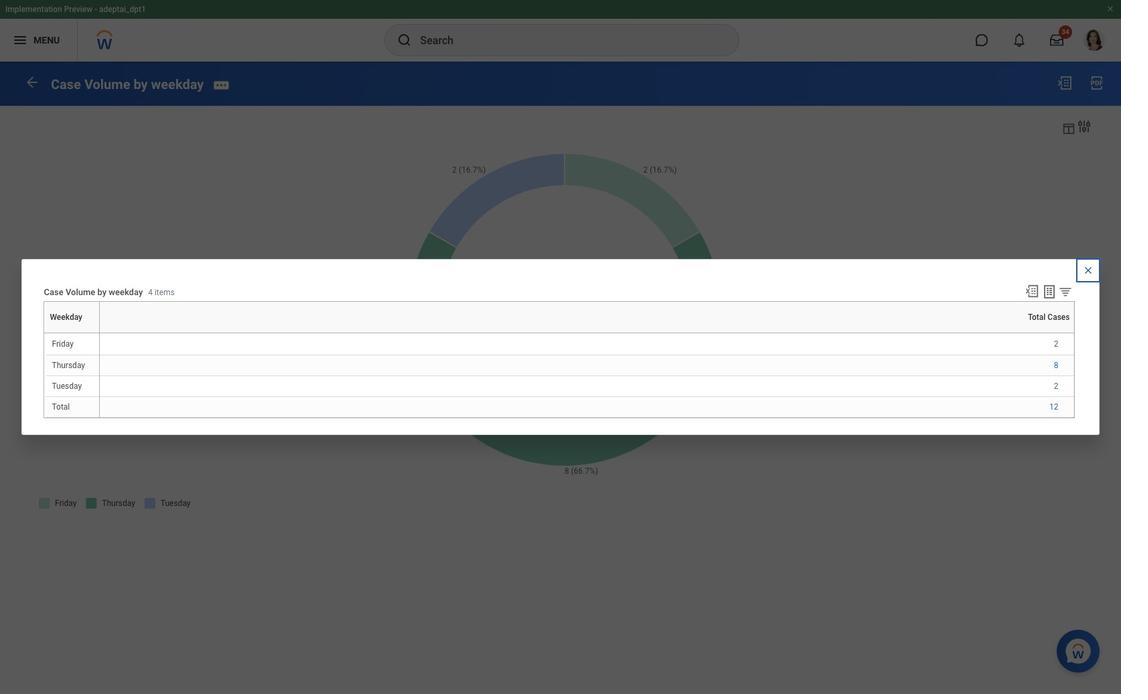 Task type: locate. For each thing, give the bounding box(es) containing it.
-
[[95, 5, 97, 14]]

12 down 8
[[1050, 402, 1059, 412]]

1 vertical spatial 12
[[1050, 402, 1059, 412]]

0 vertical spatial 2 button
[[1055, 339, 1061, 350]]

12
[[545, 283, 585, 324], [1050, 402, 1059, 412]]

12 button up total cases column header at the top of the page
[[545, 281, 587, 327]]

by inside 12 main content
[[134, 76, 148, 92]]

volume for case volume by weekday
[[84, 76, 130, 92]]

weekday
[[151, 76, 204, 92], [109, 288, 143, 298]]

case right previous page image
[[51, 76, 81, 92]]

total cases down export to worksheets icon
[[1029, 313, 1071, 322]]

export to excel image inside 12 main content
[[1058, 75, 1074, 91]]

0 horizontal spatial by
[[98, 288, 107, 298]]

0 vertical spatial export to excel image
[[1058, 75, 1074, 91]]

by
[[134, 76, 148, 92], [98, 288, 107, 298]]

close image
[[1083, 265, 1094, 276]]

case inside 12 main content
[[51, 76, 81, 92]]

1 horizontal spatial by
[[134, 76, 148, 92]]

export to excel image
[[1058, 75, 1074, 91], [1025, 284, 1040, 299]]

previous page image
[[24, 74, 40, 90]]

0 vertical spatial 2
[[1055, 340, 1059, 349]]

1 horizontal spatial 12
[[1050, 402, 1059, 412]]

adeptai_dpt1
[[99, 5, 146, 14]]

case up row element
[[44, 288, 63, 298]]

case for case volume by weekday 4 items
[[44, 288, 63, 298]]

2 button up 8
[[1055, 339, 1061, 350]]

0 horizontal spatial 12 button
[[545, 281, 587, 327]]

4
[[148, 288, 153, 298]]

total cases
[[1029, 313, 1071, 322], [100, 333, 104, 334]]

1 horizontal spatial weekday
[[151, 76, 204, 92]]

0 horizontal spatial 12
[[545, 283, 585, 324]]

2 8 2
[[1055, 340, 1059, 391]]

items
[[155, 288, 175, 298]]

1 vertical spatial 2
[[1055, 382, 1059, 391]]

2 down 8 button
[[1055, 382, 1059, 391]]

volume for case volume by weekday 4 items
[[66, 288, 95, 298]]

12 inside 12 total cases
[[545, 283, 585, 324]]

search image
[[396, 32, 412, 48]]

case volume by weekday link
[[51, 76, 204, 92]]

1 horizontal spatial export to excel image
[[1058, 75, 1074, 91]]

1 vertical spatial case
[[44, 288, 63, 298]]

weekday button
[[47, 333, 49, 334]]

2 horizontal spatial cases
[[1048, 313, 1071, 322]]

case for case volume by weekday
[[51, 76, 81, 92]]

view printable version (pdf) image
[[1090, 75, 1106, 91]]

weekday
[[50, 313, 82, 322], [47, 333, 49, 334]]

1 2 button from the top
[[1055, 339, 1061, 350]]

0 horizontal spatial weekday
[[47, 333, 49, 334]]

total cases down case volume by weekday 4 items
[[100, 333, 104, 334]]

row element
[[46, 302, 103, 333]]

0 vertical spatial total cases
[[1029, 313, 1071, 322]]

12 total cases
[[542, 283, 588, 339]]

select to filter grid data image
[[1059, 285, 1073, 299]]

12 button
[[545, 281, 587, 327], [1050, 402, 1061, 413]]

weekday inside 12 main content
[[151, 76, 204, 92]]

1 2 from the top
[[1055, 340, 1059, 349]]

0 horizontal spatial cases
[[102, 333, 104, 334]]

1 vertical spatial weekday
[[109, 288, 143, 298]]

volume inside 12 main content
[[84, 76, 130, 92]]

0 horizontal spatial export to excel image
[[1025, 284, 1040, 299]]

cases
[[1048, 313, 1071, 322], [564, 329, 588, 339], [102, 333, 104, 334]]

1 horizontal spatial cases
[[564, 329, 588, 339]]

1 vertical spatial 12 button
[[1050, 402, 1061, 413]]

0 horizontal spatial total cases
[[100, 333, 104, 334]]

total
[[1029, 313, 1046, 322], [542, 329, 562, 339], [100, 333, 102, 334], [52, 402, 70, 412]]

1 vertical spatial total cases
[[100, 333, 104, 334]]

case volume by weekday
[[51, 76, 204, 92]]

2
[[1055, 340, 1059, 349], [1055, 382, 1059, 391]]

0 vertical spatial 12
[[545, 283, 585, 324]]

thursday
[[52, 361, 85, 370]]

1 vertical spatial weekday
[[47, 333, 49, 334]]

1 vertical spatial 2 button
[[1055, 381, 1061, 392]]

volume
[[84, 76, 130, 92], [66, 288, 95, 298]]

export to excel image left view printable version (pdf) image
[[1058, 75, 1074, 91]]

case
[[51, 76, 81, 92], [44, 288, 63, 298]]

cases inside 12 total cases
[[564, 329, 588, 339]]

0 vertical spatial case
[[51, 76, 81, 92]]

2 button down 8 button
[[1055, 381, 1061, 392]]

0 vertical spatial volume
[[84, 76, 130, 92]]

12 button inside main content
[[545, 281, 587, 327]]

12 button down 8
[[1050, 402, 1061, 413]]

1 horizontal spatial weekday
[[50, 313, 82, 322]]

export to worksheets image
[[1042, 284, 1058, 300]]

0 vertical spatial 12 button
[[545, 281, 587, 327]]

preview
[[64, 5, 93, 14]]

1 vertical spatial export to excel image
[[1025, 284, 1040, 299]]

toolbar
[[1019, 284, 1075, 302]]

close environment banner image
[[1107, 5, 1115, 13]]

0 vertical spatial weekday
[[151, 76, 204, 92]]

0 horizontal spatial weekday
[[109, 288, 143, 298]]

0 vertical spatial by
[[134, 76, 148, 92]]

export to excel image left export to worksheets icon
[[1025, 284, 1040, 299]]

1 vertical spatial by
[[98, 288, 107, 298]]

12 up total cases column header at the top of the page
[[545, 283, 585, 324]]

0 vertical spatial weekday
[[50, 313, 82, 322]]

8
[[1055, 361, 1059, 370]]

2 button
[[1055, 339, 1061, 350], [1055, 381, 1061, 392]]

1 vertical spatial volume
[[66, 288, 95, 298]]

2 up 8
[[1055, 340, 1059, 349]]



Task type: vqa. For each thing, say whether or not it's contained in the screenshot.
Pay
no



Task type: describe. For each thing, give the bounding box(es) containing it.
implementation preview -   adeptai_dpt1 banner
[[0, 0, 1122, 62]]

by for case volume by weekday
[[134, 76, 148, 92]]

weekday inside row element
[[50, 313, 82, 322]]

total inside column header
[[100, 333, 102, 334]]

weekday for case volume by weekday 4 items
[[109, 288, 143, 298]]

export to excel image for export to worksheets icon
[[1025, 284, 1040, 299]]

weekday for case volume by weekday
[[151, 76, 204, 92]]

1 horizontal spatial total cases
[[1029, 313, 1071, 322]]

notifications large image
[[1013, 34, 1027, 47]]

2 2 from the top
[[1055, 382, 1059, 391]]

implementation
[[5, 5, 62, 14]]

8 button
[[1055, 360, 1061, 371]]

implementation preview -   adeptai_dpt1
[[5, 5, 146, 14]]

tuesday
[[52, 382, 82, 391]]

1 horizontal spatial 12 button
[[1050, 402, 1061, 413]]

case volume by weekday - table image
[[1062, 121, 1077, 136]]

12 for 12 total cases
[[545, 283, 585, 324]]

export to excel image for view printable version (pdf) image
[[1058, 75, 1074, 91]]

total cases column header
[[100, 333, 1074, 334]]

cases inside column header
[[102, 333, 104, 334]]

friday
[[52, 340, 74, 349]]

case volume by weekday 4 items
[[44, 288, 175, 298]]

profile logan mcneil element
[[1076, 25, 1114, 55]]

inbox large image
[[1051, 34, 1064, 47]]

2 2 button from the top
[[1055, 381, 1061, 392]]

12 main content
[[0, 62, 1122, 532]]

by for case volume by weekday 4 items
[[98, 288, 107, 298]]

total inside 12 total cases
[[542, 329, 562, 339]]

total cases inside column header
[[100, 333, 104, 334]]

12 for 12
[[1050, 402, 1059, 412]]



